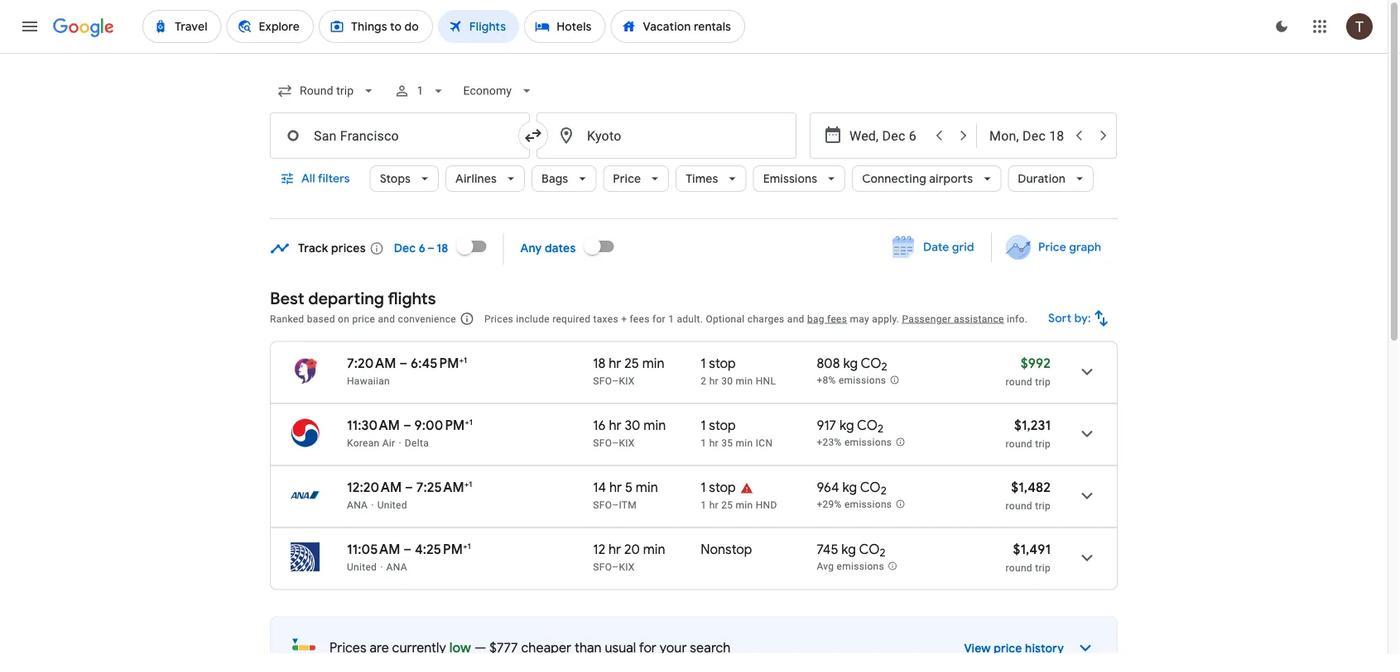 Task type: vqa. For each thing, say whether or not it's contained in the screenshot.
Google image on the top of page
no



Task type: describe. For each thing, give the bounding box(es) containing it.
1 inside popup button
[[417, 84, 423, 98]]

745 kg co 2
[[817, 541, 886, 561]]

learn more about tracked prices image
[[369, 241, 384, 256]]

leaves san francisco international airport at 7:20 am on wednesday, december 6 and arrives at kansai international airport at 6:45 pm on thursday, december 7. element
[[347, 355, 467, 372]]

all filters button
[[270, 159, 363, 199]]

9:00 pm
[[414, 417, 465, 434]]

35
[[721, 438, 733, 449]]

kg for 745
[[841, 541, 856, 558]]

stop for 1 stop 2 hr 30 min hnl
[[709, 355, 736, 372]]

total duration 12 hr 20 min. element
[[593, 541, 701, 561]]

dates
[[545, 241, 576, 256]]

emissions for 745
[[837, 562, 884, 573]]

$992
[[1021, 355, 1051, 372]]

1231 US dollars text field
[[1014, 417, 1051, 434]]

bags
[[542, 171, 568, 186]]

track
[[298, 241, 328, 256]]

11:05 am – 4:25 pm + 1
[[347, 541, 471, 558]]

– left 6:45 pm on the left of the page
[[399, 355, 408, 372]]

best
[[270, 288, 304, 309]]

korean air
[[347, 438, 395, 449]]

delta
[[405, 438, 429, 449]]

emissions for 808
[[839, 375, 886, 387]]

sfo for 14
[[593, 500, 612, 511]]

stop for 1 stop
[[709, 479, 736, 496]]

date grid button
[[880, 233, 988, 262]]

main menu image
[[20, 17, 40, 36]]

11:05 am
[[347, 541, 400, 558]]

2 inside 1 stop 2 hr 30 min hnl
[[701, 375, 707, 387]]

1 and from the left
[[378, 313, 395, 325]]

Arrival time: 7:25 AM on  Thursday, December 7. text field
[[416, 479, 472, 496]]

view price history image
[[1066, 629, 1105, 655]]

graph
[[1069, 240, 1101, 255]]

find the best price region
[[270, 227, 1118, 276]]

taxes
[[593, 313, 618, 325]]

on
[[338, 313, 349, 325]]

– left '4:25 pm'
[[403, 541, 412, 558]]

sort
[[1048, 311, 1072, 326]]

+ for 6:45 pm
[[459, 355, 464, 366]]

price graph button
[[995, 233, 1114, 262]]

Departure time: 12:20 AM. text field
[[347, 479, 402, 496]]

korean
[[347, 438, 380, 449]]

layover (1 of 1) is a 1 hr 25 min overnight layover at haneda airport in tokyo. element
[[701, 499, 808, 512]]

connecting airports
[[862, 171, 973, 186]]

– left 7:25 am
[[405, 479, 413, 496]]

times button
[[676, 159, 747, 199]]

+29%
[[817, 499, 842, 511]]

leaves san francisco international airport at 11:05 am on wednesday, december 6 and arrives at kansai international airport at 4:25 pm on thursday, december 7. element
[[347, 541, 471, 558]]

air
[[382, 438, 395, 449]]

loading results progress bar
[[0, 53, 1388, 56]]

ranked based on price and convenience
[[270, 313, 456, 325]]

avg emissions
[[817, 562, 884, 573]]

min inside "1 stop 1 hr 35 min icn"
[[736, 438, 753, 449]]

passenger
[[902, 313, 951, 325]]

30 inside the 16 hr 30 min sfo – kix
[[625, 417, 640, 434]]

12
[[593, 541, 605, 558]]

co for 964
[[860, 479, 881, 496]]

total duration 16 hr 30 min. element
[[593, 417, 701, 437]]

7:20 am
[[347, 355, 396, 372]]

trip for $1,231
[[1035, 438, 1051, 450]]

filters
[[318, 171, 350, 186]]

12 hr 20 min sfo – kix
[[593, 541, 665, 573]]

Arrival time: 6:45 PM on  Thursday, December 7. text field
[[411, 355, 467, 372]]

nonstop
[[701, 541, 752, 558]]

airlines
[[455, 171, 497, 186]]

$1,491 round trip
[[1006, 541, 1051, 574]]

$992 round trip
[[1006, 355, 1051, 388]]

$1,231
[[1014, 417, 1051, 434]]

18
[[593, 355, 606, 372]]

icn
[[756, 438, 773, 449]]

flights
[[388, 288, 436, 309]]

flight details. leaves san francisco international airport at 11:30 am on wednesday, december 6 and arrives at kansai international airport at 9:00 pm on thursday, december 7. image
[[1067, 414, 1107, 454]]

kix for 20
[[619, 562, 635, 573]]

2 for 917
[[878, 422, 884, 437]]

+29% emissions
[[817, 499, 892, 511]]

1 stop
[[701, 479, 736, 496]]

bags button
[[532, 159, 596, 199]]

+ for 9:00 pm
[[465, 417, 469, 428]]

kix for 25
[[619, 375, 635, 387]]

+ for 7:25 am
[[464, 479, 469, 490]]

min inside 1 stop 2 hr 30 min hnl
[[736, 375, 753, 387]]

prices include required taxes + fees for 1 adult. optional charges and bag fees may apply. passenger assistance
[[484, 313, 1004, 325]]

1 inside 1 stop 2 hr 30 min hnl
[[701, 355, 706, 372]]

price for price graph
[[1038, 240, 1066, 255]]

– inside 14 hr 5 min sfo – itm
[[612, 500, 619, 511]]

assistance
[[954, 313, 1004, 325]]

+8%
[[817, 375, 836, 387]]

1 vertical spatial united
[[347, 562, 377, 573]]

include
[[516, 313, 550, 325]]

20
[[624, 541, 640, 558]]

total duration 14 hr 5 min. element
[[593, 479, 701, 499]]

1 inside 7:20 am – 6:45 pm + 1
[[464, 355, 467, 366]]

all filters
[[301, 171, 350, 186]]

sfo for 18
[[593, 375, 612, 387]]

Arrival time: 9:00 PM on  Thursday, December 7. text field
[[414, 417, 473, 434]]

808
[[817, 355, 840, 372]]

flight details. leaves san francisco international airport at 12:20 am on wednesday, december 6 and arrives at itami airport at 7:25 am on thursday, december 7. image
[[1067, 476, 1107, 516]]

14 hr 5 min sfo – itm
[[593, 479, 658, 511]]

min for 16
[[644, 417, 666, 434]]

hr inside "1 stop 1 hr 35 min icn"
[[709, 438, 719, 449]]

round for $1,231
[[1006, 438, 1032, 450]]

2 for 745
[[880, 547, 886, 561]]

all
[[301, 171, 315, 186]]

917 kg co 2
[[817, 417, 884, 437]]

charges
[[748, 313, 785, 325]]

$1,231 round trip
[[1006, 417, 1051, 450]]

808 kg co 2
[[817, 355, 887, 374]]

co for 745
[[859, 541, 880, 558]]

hr for 16
[[609, 417, 621, 434]]

12:20 am
[[347, 479, 402, 496]]

layover (1 of 1) is a 2 hr 30 min layover at daniel k. inouye international airport in honolulu. element
[[701, 375, 808, 388]]

flight details. leaves san francisco international airport at 11:05 am on wednesday, december 6 and arrives at kansai international airport at 4:25 pm on thursday, december 7. image
[[1067, 539, 1107, 578]]

hr for 14
[[609, 479, 622, 496]]

round for $992
[[1006, 376, 1032, 388]]

– inside the 16 hr 30 min sfo – kix
[[612, 438, 619, 449]]

co for 808
[[861, 355, 881, 372]]

total duration 18 hr 25 min. element
[[593, 355, 701, 375]]

1 stop 2 hr 30 min hnl
[[701, 355, 776, 387]]

hnl
[[756, 375, 776, 387]]

track prices
[[298, 241, 366, 256]]

airlines button
[[446, 159, 525, 199]]

16 hr 30 min sfo – kix
[[593, 417, 666, 449]]

min for 12
[[643, 541, 665, 558]]

emissions button
[[753, 159, 845, 199]]

any dates
[[520, 241, 576, 256]]

Departure time: 11:05 AM. text field
[[347, 541, 400, 558]]

+23%
[[817, 437, 842, 449]]

1 button
[[387, 71, 453, 111]]



Task type: locate. For each thing, give the bounding box(es) containing it.
917
[[817, 417, 836, 434]]

1 fees from the left
[[630, 313, 650, 325]]

round inside $1,491 round trip
[[1006, 563, 1032, 574]]

2 stop from the top
[[709, 417, 736, 434]]

round down 1491 us dollars text box
[[1006, 563, 1032, 574]]

kg up avg emissions
[[841, 541, 856, 558]]

nonstop flight. element
[[701, 541, 752, 561]]

2 for 808
[[881, 360, 887, 374]]

– down total duration 16 hr 30 min. 'element'
[[612, 438, 619, 449]]

kix inside the 16 hr 30 min sfo – kix
[[619, 438, 635, 449]]

co inside 917 kg co 2
[[857, 417, 878, 434]]

2 round from the top
[[1006, 438, 1032, 450]]

kg for 808
[[843, 355, 858, 372]]

0 vertical spatial kix
[[619, 375, 635, 387]]

itm
[[619, 500, 637, 511]]

25 inside layover (1 of 1) is a 1 hr 25 min overnight layover at haneda airport in tokyo. element
[[721, 500, 733, 511]]

2
[[881, 360, 887, 374], [701, 375, 707, 387], [878, 422, 884, 437], [881, 485, 887, 499], [880, 547, 886, 561]]

trip
[[1035, 376, 1051, 388], [1035, 438, 1051, 450], [1035, 501, 1051, 512], [1035, 563, 1051, 574]]

trip inside $1,491 round trip
[[1035, 563, 1051, 574]]

kg inside 745 kg co 2
[[841, 541, 856, 558]]

– down total duration 18 hr 25 min. element
[[612, 375, 619, 387]]

1 trip from the top
[[1035, 376, 1051, 388]]

stop up layover (1 of 1) is a 2 hr 30 min layover at daniel k. inouye international airport in honolulu. element
[[709, 355, 736, 372]]

2 inside 745 kg co 2
[[880, 547, 886, 561]]

leaves san francisco international airport at 12:20 am on wednesday, december 6 and arrives at itami airport at 7:25 am on thursday, december 7. element
[[347, 479, 472, 496]]

min left hnd
[[736, 500, 753, 511]]

– down total duration 12 hr 20 min. 'element'
[[612, 562, 619, 573]]

25 down 1 stop
[[721, 500, 733, 511]]

emissions for 917
[[844, 437, 892, 449]]

duration button
[[1008, 159, 1094, 199]]

11:30 am – 9:00 pm + 1
[[347, 417, 473, 434]]

min right the 5
[[636, 479, 658, 496]]

1 round from the top
[[1006, 376, 1032, 388]]

co for 917
[[857, 417, 878, 434]]

– inside 12 hr 20 min sfo – kix
[[612, 562, 619, 573]]

1 stop flight. element
[[701, 355, 736, 375], [701, 417, 736, 437], [701, 479, 736, 499]]

0 vertical spatial price
[[613, 171, 641, 186]]

964
[[817, 479, 839, 496]]

hr left the 35
[[709, 438, 719, 449]]

30 left hnl at the bottom right of page
[[721, 375, 733, 387]]

sort by: button
[[1042, 299, 1118, 339]]

25 inside '18 hr 25 min sfo – kix'
[[624, 355, 639, 372]]

min inside layover (1 of 1) is a 1 hr 25 min overnight layover at haneda airport in tokyo. element
[[736, 500, 753, 511]]

1 stop flight. element up 1 hr 25 min hnd
[[701, 479, 736, 499]]

emissions down 745 kg co 2
[[837, 562, 884, 573]]

swap origin and destination. image
[[523, 126, 543, 146]]

min right 20
[[643, 541, 665, 558]]

round inside $1,231 round trip
[[1006, 438, 1032, 450]]

992 US dollars text field
[[1021, 355, 1051, 372]]

united down 11:05 am text box
[[347, 562, 377, 573]]

4 round from the top
[[1006, 563, 1032, 574]]

sfo down the 14
[[593, 500, 612, 511]]

1 stop flight. element for 18 hr 25 min
[[701, 355, 736, 375]]

sfo down the 12
[[593, 562, 612, 573]]

based
[[307, 313, 335, 325]]

hr for 12
[[609, 541, 621, 558]]

1 stop flight. element for 16 hr 30 min
[[701, 417, 736, 437]]

0 vertical spatial stop
[[709, 355, 736, 372]]

sort by:
[[1048, 311, 1091, 326]]

emissions for 964
[[844, 499, 892, 511]]

hnd
[[756, 500, 777, 511]]

1 horizontal spatial and
[[787, 313, 805, 325]]

departing
[[308, 288, 384, 309]]

dec
[[394, 241, 416, 256]]

kg inside 964 kg co 2
[[842, 479, 857, 496]]

co inside 964 kg co 2
[[860, 479, 881, 496]]

25
[[624, 355, 639, 372], [721, 500, 733, 511]]

1 stop from the top
[[709, 355, 736, 372]]

price for price
[[613, 171, 641, 186]]

hr inside 14 hr 5 min sfo – itm
[[609, 479, 622, 496]]

min right 16
[[644, 417, 666, 434]]

fees right bag
[[827, 313, 847, 325]]

kix inside 12 hr 20 min sfo – kix
[[619, 562, 635, 573]]

2 vertical spatial kix
[[619, 562, 635, 573]]

745
[[817, 541, 838, 558]]

kg up +8% emissions
[[843, 355, 858, 372]]

1 horizontal spatial 30
[[721, 375, 733, 387]]

best departing flights main content
[[270, 227, 1118, 655]]

1 horizontal spatial ana
[[386, 562, 407, 573]]

0 horizontal spatial ana
[[347, 500, 368, 511]]

–
[[399, 355, 408, 372], [612, 375, 619, 387], [403, 417, 411, 434], [612, 438, 619, 449], [405, 479, 413, 496], [612, 500, 619, 511], [403, 541, 412, 558], [612, 562, 619, 573]]

hr inside 1 stop 2 hr 30 min hnl
[[709, 375, 719, 387]]

1 vertical spatial 25
[[721, 500, 733, 511]]

$1,482 round trip
[[1006, 479, 1051, 512]]

hr right 16
[[609, 417, 621, 434]]

hr for 1
[[709, 500, 719, 511]]

30 right 16
[[625, 417, 640, 434]]

emissions down "808 kg co 2"
[[839, 375, 886, 387]]

1 vertical spatial ana
[[386, 562, 407, 573]]

4:25 pm
[[415, 541, 463, 558]]

ana down leaves san francisco international airport at 11:05 am on wednesday, december 6 and arrives at kansai international airport at 4:25 pm on thursday, december 7. element in the left of the page
[[386, 562, 407, 573]]

required
[[552, 313, 591, 325]]

1 horizontal spatial fees
[[827, 313, 847, 325]]

kix for 30
[[619, 438, 635, 449]]

price graph
[[1038, 240, 1101, 255]]

price inside popup button
[[613, 171, 641, 186]]

hr right the 18
[[609, 355, 621, 372]]

min inside 14 hr 5 min sfo – itm
[[636, 479, 658, 496]]

7:20 am – 6:45 pm + 1
[[347, 355, 467, 372]]

stop up 1 hr 25 min hnd
[[709, 479, 736, 496]]

for
[[652, 313, 666, 325]]

emissions
[[763, 171, 817, 186]]

min for 14
[[636, 479, 658, 496]]

0 horizontal spatial 30
[[625, 417, 640, 434]]

airports
[[929, 171, 973, 186]]

0 vertical spatial united
[[377, 500, 407, 511]]

3 round from the top
[[1006, 501, 1032, 512]]

14
[[593, 479, 606, 496]]

sfo inside 14 hr 5 min sfo – itm
[[593, 500, 612, 511]]

hr
[[609, 355, 621, 372], [709, 375, 719, 387], [609, 417, 621, 434], [709, 438, 719, 449], [609, 479, 622, 496], [709, 500, 719, 511], [609, 541, 621, 558]]

3 kix from the top
[[619, 562, 635, 573]]

kg for 917
[[840, 417, 854, 434]]

kix down total duration 16 hr 30 min. 'element'
[[619, 438, 635, 449]]

3 sfo from the top
[[593, 500, 612, 511]]

1 vertical spatial stop
[[709, 417, 736, 434]]

flight details. leaves san francisco international airport at 7:20 am on wednesday, december 6 and arrives at kansai international airport at 6:45 pm on thursday, december 7. image
[[1067, 352, 1107, 392]]

duration
[[1018, 171, 1066, 186]]

learn more about ranking image
[[459, 312, 474, 327]]

avg
[[817, 562, 834, 573]]

co up avg emissions
[[859, 541, 880, 558]]

30 inside 1 stop 2 hr 30 min hnl
[[721, 375, 733, 387]]

sfo for 12
[[593, 562, 612, 573]]

kg up '+23% emissions'
[[840, 417, 854, 434]]

2 vertical spatial stop
[[709, 479, 736, 496]]

12:20 am – 7:25 am + 1
[[347, 479, 472, 496]]

5
[[625, 479, 633, 496]]

ranked
[[270, 313, 304, 325]]

1 horizontal spatial 25
[[721, 500, 733, 511]]

7:25 am
[[416, 479, 464, 496]]

2 and from the left
[[787, 313, 805, 325]]

1 inside 12:20 am – 7:25 am + 1
[[469, 479, 472, 490]]

change appearance image
[[1262, 7, 1302, 46]]

25 right the 18
[[624, 355, 639, 372]]

11:30 am
[[347, 417, 400, 434]]

hr inside '18 hr 25 min sfo – kix'
[[609, 355, 621, 372]]

and left bag
[[787, 313, 805, 325]]

0 horizontal spatial fees
[[630, 313, 650, 325]]

stop up the 35
[[709, 417, 736, 434]]

bag fees button
[[807, 313, 847, 325]]

leaves san francisco international airport at 11:30 am on wednesday, december 6 and arrives at kansai international airport at 9:00 pm on thursday, december 7. element
[[347, 417, 473, 434]]

united
[[377, 500, 407, 511], [347, 562, 377, 573]]

$1,482
[[1011, 479, 1051, 496]]

1491 US dollars text field
[[1013, 541, 1051, 558]]

connecting airports button
[[852, 159, 1001, 199]]

adult.
[[677, 313, 703, 325]]

Arrival time: 4:25 PM on  Thursday, December 7. text field
[[415, 541, 471, 558]]

co
[[861, 355, 881, 372], [857, 417, 878, 434], [860, 479, 881, 496], [859, 541, 880, 558]]

trip inside $992 round trip
[[1035, 376, 1051, 388]]

2 inside "808 kg co 2"
[[881, 360, 887, 374]]

price button
[[603, 159, 669, 199]]

2 up avg emissions
[[880, 547, 886, 561]]

25 for 1
[[721, 500, 733, 511]]

hr inside 12 hr 20 min sfo – kix
[[609, 541, 621, 558]]

1 vertical spatial 30
[[625, 417, 640, 434]]

3 stop from the top
[[709, 479, 736, 496]]

0 vertical spatial 1 stop flight. element
[[701, 355, 736, 375]]

+23% emissions
[[817, 437, 892, 449]]

min left hnl at the bottom right of page
[[736, 375, 753, 387]]

– up delta
[[403, 417, 411, 434]]

Departure time: 7:20 AM. text field
[[347, 355, 396, 372]]

trip down $1,231 text box
[[1035, 438, 1051, 450]]

sfo for 16
[[593, 438, 612, 449]]

hr left hnl at the bottom right of page
[[709, 375, 719, 387]]

kg up +29% emissions
[[842, 479, 857, 496]]

kg inside 917 kg co 2
[[840, 417, 854, 434]]

0 horizontal spatial price
[[613, 171, 641, 186]]

convenience
[[398, 313, 456, 325]]

2 inside 917 kg co 2
[[878, 422, 884, 437]]

kg for 964
[[842, 479, 857, 496]]

price right bags popup button
[[613, 171, 641, 186]]

price left the graph on the right top of page
[[1038, 240, 1066, 255]]

kix inside '18 hr 25 min sfo – kix'
[[619, 375, 635, 387]]

sfo inside the 16 hr 30 min sfo – kix
[[593, 438, 612, 449]]

4 sfo from the top
[[593, 562, 612, 573]]

sfo inside 12 hr 20 min sfo – kix
[[593, 562, 612, 573]]

kix
[[619, 375, 635, 387], [619, 438, 635, 449], [619, 562, 635, 573]]

1 sfo from the top
[[593, 375, 612, 387]]

1 vertical spatial kix
[[619, 438, 635, 449]]

trip for $1,482
[[1035, 501, 1051, 512]]

None field
[[270, 76, 384, 106], [457, 76, 542, 106], [270, 76, 384, 106], [457, 76, 542, 106]]

hr left the 5
[[609, 479, 622, 496]]

4 trip from the top
[[1035, 563, 1051, 574]]

min down for
[[642, 355, 665, 372]]

1 inside 11:05 am – 4:25 pm + 1
[[467, 541, 471, 552]]

min for 18
[[642, 355, 665, 372]]

+ for 4:25 pm
[[463, 541, 467, 552]]

layover (1 of 1) is a 1 hr 35 min layover at incheon international airport in seoul. element
[[701, 437, 808, 450]]

any
[[520, 241, 542, 256]]

emissions down 917 kg co 2
[[844, 437, 892, 449]]

2 inside 964 kg co 2
[[881, 485, 887, 499]]

stops
[[380, 171, 411, 186]]

None text field
[[270, 113, 530, 159], [537, 113, 797, 159], [270, 113, 530, 159], [537, 113, 797, 159]]

min inside '18 hr 25 min sfo – kix'
[[642, 355, 665, 372]]

Departure time: 11:30 AM. text field
[[347, 417, 400, 434]]

hr down 1 stop
[[709, 500, 719, 511]]

+ inside 11:30 am – 9:00 pm + 1
[[465, 417, 469, 428]]

2 for 964
[[881, 485, 887, 499]]

ana
[[347, 500, 368, 511], [386, 562, 407, 573]]

1 stop flight. element down optional
[[701, 355, 736, 375]]

+ inside 11:05 am – 4:25 pm + 1
[[463, 541, 467, 552]]

trip for $992
[[1035, 376, 1051, 388]]

co up +8% emissions
[[861, 355, 881, 372]]

co up '+23% emissions'
[[857, 417, 878, 434]]

2 1 stop flight. element from the top
[[701, 417, 736, 437]]

1 inside 11:30 am – 9:00 pm + 1
[[469, 417, 473, 428]]

round
[[1006, 376, 1032, 388], [1006, 438, 1032, 450], [1006, 501, 1032, 512], [1006, 563, 1032, 574]]

bag
[[807, 313, 825, 325]]

1 vertical spatial price
[[1038, 240, 1066, 255]]

co up +29% emissions
[[860, 479, 881, 496]]

hr inside the 16 hr 30 min sfo – kix
[[609, 417, 621, 434]]

3 trip from the top
[[1035, 501, 1051, 512]]

2 up +29% emissions
[[881, 485, 887, 499]]

2 up '+23% emissions'
[[878, 422, 884, 437]]

2 down total duration 18 hr 25 min. element
[[701, 375, 707, 387]]

times
[[686, 171, 718, 186]]

2 kix from the top
[[619, 438, 635, 449]]

round for $1,482
[[1006, 501, 1032, 512]]

1 kix from the top
[[619, 375, 635, 387]]

2 vertical spatial 1 stop flight. element
[[701, 479, 736, 499]]

hawaiian
[[347, 375, 390, 387]]

united down leaves san francisco international airport at 12:20 am on wednesday, december 6 and arrives at itami airport at 7:25 am on thursday, december 7. element
[[377, 500, 407, 511]]

0 vertical spatial 25
[[624, 355, 639, 372]]

round inside $992 round trip
[[1006, 376, 1032, 388]]

hr right the 12
[[609, 541, 621, 558]]

trip down $992 text field
[[1035, 376, 1051, 388]]

co inside "808 kg co 2"
[[861, 355, 881, 372]]

trip inside $1,231 round trip
[[1035, 438, 1051, 450]]

30
[[721, 375, 733, 387], [625, 417, 640, 434]]

kix down 20
[[619, 562, 635, 573]]

price
[[352, 313, 375, 325]]

min for 1
[[736, 500, 753, 511]]

kix down total duration 18 hr 25 min. element
[[619, 375, 635, 387]]

stop for 1 stop 1 hr 35 min icn
[[709, 417, 736, 434]]

sfo
[[593, 375, 612, 387], [593, 438, 612, 449], [593, 500, 612, 511], [593, 562, 612, 573]]

stop inside "1 stop 1 hr 35 min icn"
[[709, 417, 736, 434]]

price inside button
[[1038, 240, 1066, 255]]

sfo down 16
[[593, 438, 612, 449]]

round down $992 text field
[[1006, 376, 1032, 388]]

2 trip from the top
[[1035, 438, 1051, 450]]

None search field
[[270, 71, 1118, 219]]

trip for $1,491
[[1035, 563, 1051, 574]]

+ inside 7:20 am – 6:45 pm + 1
[[459, 355, 464, 366]]

– down total duration 14 hr 5 min. element
[[612, 500, 619, 511]]

0 horizontal spatial 25
[[624, 355, 639, 372]]

1 stop flight. element up the 35
[[701, 417, 736, 437]]

round down $1,482
[[1006, 501, 1032, 512]]

Departure text field
[[849, 113, 926, 158]]

stop inside 1 stop 2 hr 30 min hnl
[[709, 355, 736, 372]]

– inside '18 hr 25 min sfo – kix'
[[612, 375, 619, 387]]

hr for 18
[[609, 355, 621, 372]]

fees
[[630, 313, 650, 325], [827, 313, 847, 325]]

1
[[417, 84, 423, 98], [668, 313, 674, 325], [464, 355, 467, 366], [701, 355, 706, 372], [469, 417, 473, 428], [701, 417, 706, 434], [701, 438, 707, 449], [469, 479, 472, 490], [701, 479, 706, 496], [701, 500, 707, 511], [467, 541, 471, 552]]

min inside 12 hr 20 min sfo – kix
[[643, 541, 665, 558]]

by:
[[1075, 311, 1091, 326]]

6:45 pm
[[411, 355, 459, 372]]

trip inside $1,482 round trip
[[1035, 501, 1051, 512]]

and right price
[[378, 313, 395, 325]]

may
[[850, 313, 869, 325]]

ana down 12:20 am text box on the left of the page
[[347, 500, 368, 511]]

dec 6 – 18
[[394, 241, 448, 256]]

1 horizontal spatial price
[[1038, 240, 1066, 255]]

min right the 35
[[736, 438, 753, 449]]

fees left for
[[630, 313, 650, 325]]

emissions down 964 kg co 2
[[844, 499, 892, 511]]

$1,491
[[1013, 541, 1051, 558]]

0 horizontal spatial and
[[378, 313, 395, 325]]

1482 US dollars text field
[[1011, 479, 1051, 496]]

round for $1,491
[[1006, 563, 1032, 574]]

co inside 745 kg co 2
[[859, 541, 880, 558]]

16
[[593, 417, 606, 434]]

sfo down the 18
[[593, 375, 612, 387]]

2 sfo from the top
[[593, 438, 612, 449]]

date grid
[[923, 240, 974, 255]]

2 fees from the left
[[827, 313, 847, 325]]

25 for 18
[[624, 355, 639, 372]]

1 1 stop flight. element from the top
[[701, 355, 736, 375]]

0 vertical spatial 30
[[721, 375, 733, 387]]

1 vertical spatial 1 stop flight. element
[[701, 417, 736, 437]]

trip down 1491 us dollars text box
[[1035, 563, 1051, 574]]

3 1 stop flight. element from the top
[[701, 479, 736, 499]]

grid
[[952, 240, 974, 255]]

best departing flights
[[270, 288, 436, 309]]

min inside the 16 hr 30 min sfo – kix
[[644, 417, 666, 434]]

kg inside "808 kg co 2"
[[843, 355, 858, 372]]

date
[[923, 240, 949, 255]]

+ inside 12:20 am – 7:25 am + 1
[[464, 479, 469, 490]]

none search field containing all filters
[[270, 71, 1118, 219]]

trip down $1,482
[[1035, 501, 1051, 512]]

0 vertical spatial ana
[[347, 500, 368, 511]]

round inside $1,482 round trip
[[1006, 501, 1032, 512]]

stops button
[[370, 159, 439, 199]]

prices
[[484, 313, 513, 325]]

2 up +8% emissions
[[881, 360, 887, 374]]

Return text field
[[989, 113, 1066, 158]]

round down $1,231 text box
[[1006, 438, 1032, 450]]

sfo inside '18 hr 25 min sfo – kix'
[[593, 375, 612, 387]]



